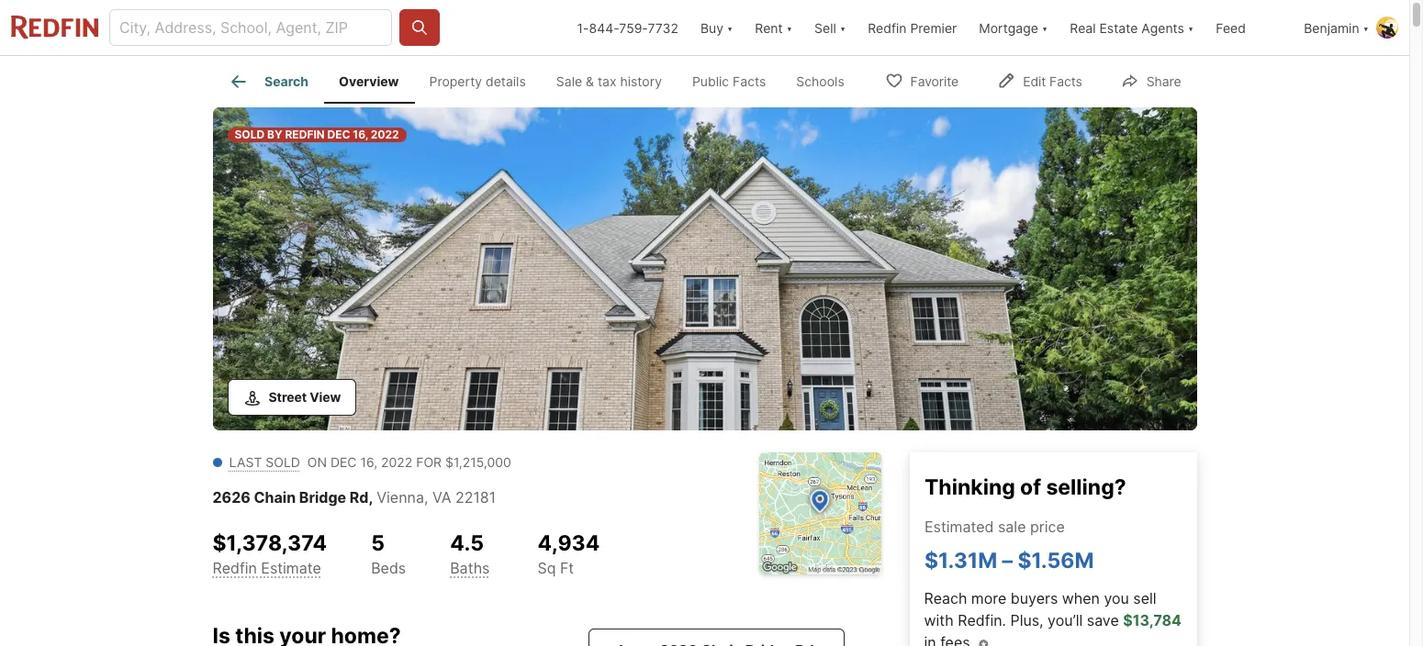 Task type: describe. For each thing, give the bounding box(es) containing it.
map entry image
[[759, 453, 881, 575]]

you'll
[[1048, 612, 1083, 630]]

2626 chain bridge rd, vienna, va 22181 image
[[213, 107, 1197, 431]]

buy ▾ button
[[701, 0, 733, 55]]

selling?
[[1046, 475, 1126, 501]]

844-
[[589, 20, 619, 35]]

rent ▾
[[755, 20, 793, 35]]

redfin inside redfin premier button
[[868, 20, 907, 35]]

submit search image
[[411, 18, 429, 37]]

sale
[[998, 518, 1026, 536]]

schools tab
[[782, 60, 860, 104]]

street view button
[[227, 379, 357, 416]]

reach more buyers when you sell with redfin. plus, you'll save
[[925, 590, 1157, 630]]

estimated
[[925, 518, 994, 536]]

facts for edit facts
[[1050, 73, 1083, 89]]

thinking of selling?
[[925, 475, 1126, 501]]

sell ▾ button
[[815, 0, 846, 55]]

sale & tax history
[[557, 74, 662, 89]]

save
[[1087, 612, 1120, 630]]

▾ for mortgage ▾
[[1042, 20, 1048, 35]]

0 horizontal spatial sold
[[235, 128, 265, 141]]

thinking
[[925, 475, 1015, 501]]

premier
[[911, 20, 957, 35]]

4,934
[[538, 531, 600, 557]]

5 beds
[[371, 531, 406, 578]]

▾ for rent ▾
[[787, 20, 793, 35]]

last
[[229, 455, 262, 470]]

City, Address, School, Agent, ZIP search field
[[109, 9, 392, 46]]

4.5
[[450, 531, 484, 557]]

rent ▾ button
[[755, 0, 793, 55]]

1-844-759-7732
[[577, 20, 679, 35]]

favorite
[[911, 73, 959, 89]]

16, for on
[[361, 455, 378, 470]]

redfin.
[[958, 612, 1007, 630]]

real
[[1070, 20, 1096, 35]]

redfin inside the '$1,378,374 redfin estimate'
[[213, 559, 257, 578]]

22181
[[456, 489, 496, 507]]

when
[[1063, 590, 1100, 608]]

reach
[[925, 590, 968, 608]]

&
[[586, 74, 594, 89]]

view
[[310, 390, 341, 405]]

2022 for redfin
[[371, 128, 399, 141]]

of
[[1020, 475, 1041, 501]]

public
[[693, 74, 730, 89]]

ft
[[560, 559, 574, 578]]

sell ▾ button
[[804, 0, 857, 55]]

rent
[[755, 20, 783, 35]]

share
[[1147, 73, 1182, 89]]

dec for on
[[331, 455, 357, 470]]

estimated sale price
[[925, 518, 1065, 536]]

mortgage ▾ button
[[968, 0, 1059, 55]]

vienna
[[377, 489, 424, 507]]

baths
[[450, 559, 490, 578]]

edit
[[1024, 73, 1047, 89]]

on
[[308, 455, 327, 470]]

redfin
[[285, 128, 325, 141]]

last sold link
[[229, 455, 300, 470]]

1-
[[577, 20, 589, 35]]

mortgage
[[980, 20, 1039, 35]]

buy
[[701, 20, 724, 35]]

759-
[[619, 20, 648, 35]]

4.5 baths
[[450, 531, 490, 578]]

estate
[[1100, 20, 1138, 35]]

$1.56m
[[1018, 548, 1094, 574]]

estimate
[[261, 559, 321, 578]]

benjamin ▾
[[1305, 20, 1370, 35]]

chain
[[254, 489, 296, 507]]

sq
[[538, 559, 556, 578]]

real estate agents ▾
[[1070, 20, 1194, 35]]

public facts
[[693, 74, 766, 89]]

property
[[430, 74, 482, 89]]

▾ for sell ▾
[[840, 20, 846, 35]]

$1.31m
[[925, 548, 997, 574]]

facts for public facts
[[733, 74, 766, 89]]

share button
[[1106, 61, 1197, 99]]

rd
[[350, 489, 369, 507]]

price
[[1030, 518, 1065, 536]]



Task type: vqa. For each thing, say whether or not it's contained in the screenshot.
30 within the Heat Factor - Extreme 7 days above 108° expected this year, 23 days in 30 years
no



Task type: locate. For each thing, give the bounding box(es) containing it.
$1,378,374
[[213, 531, 327, 557]]

5 ▾ from the left
[[1189, 20, 1194, 35]]

redfin
[[868, 20, 907, 35], [213, 559, 257, 578]]

1 , from the left
[[369, 489, 373, 507]]

buy ▾ button
[[690, 0, 744, 55]]

street view
[[269, 390, 341, 405]]

tab list
[[213, 56, 875, 104]]

for
[[416, 455, 442, 470]]

$13,784
[[1124, 612, 1182, 630]]

0 vertical spatial redfin
[[868, 20, 907, 35]]

0 horizontal spatial redfin
[[213, 559, 257, 578]]

3 ▾ from the left
[[840, 20, 846, 35]]

favorite button
[[870, 61, 975, 99]]

2022
[[371, 128, 399, 141], [381, 455, 413, 470]]

▾ right agents
[[1189, 20, 1194, 35]]

$1.31m – $1.56m
[[925, 548, 1094, 574]]

search
[[265, 74, 309, 89]]

buy ▾
[[701, 20, 733, 35]]

dec right on
[[331, 455, 357, 470]]

2022 for on
[[381, 455, 413, 470]]

redfin left premier
[[868, 20, 907, 35]]

buyers
[[1011, 590, 1059, 608]]

sell
[[815, 20, 837, 35]]

0 vertical spatial sold
[[235, 128, 265, 141]]

, left vienna
[[369, 489, 373, 507]]

1 vertical spatial dec
[[331, 455, 357, 470]]

search link
[[228, 71, 309, 93]]

▾
[[727, 20, 733, 35], [787, 20, 793, 35], [840, 20, 846, 35], [1042, 20, 1048, 35], [1189, 20, 1194, 35], [1364, 20, 1370, 35]]

dec
[[327, 128, 350, 141], [331, 455, 357, 470]]

va
[[433, 489, 452, 507]]

, left va
[[424, 489, 428, 507]]

16, for redfin
[[353, 128, 368, 141]]

2022 down overview tab
[[371, 128, 399, 141]]

user photo image
[[1377, 17, 1399, 39]]

dec right "redfin"
[[327, 128, 350, 141]]

with
[[925, 612, 954, 630]]

details
[[486, 74, 526, 89]]

beds
[[371, 559, 406, 578]]

6 ▾ from the left
[[1364, 20, 1370, 35]]

$1,378,374 redfin estimate
[[213, 531, 327, 578]]

by
[[267, 128, 283, 141]]

2 ▾ from the left
[[787, 20, 793, 35]]

redfin premier
[[868, 20, 957, 35]]

1 horizontal spatial ,
[[424, 489, 428, 507]]

▾ right rent
[[787, 20, 793, 35]]

$1,215,000
[[445, 455, 511, 470]]

tab list containing search
[[213, 56, 875, 104]]

mortgage ▾ button
[[980, 0, 1048, 55]]

5
[[371, 531, 385, 557]]

16,
[[353, 128, 368, 141], [361, 455, 378, 470]]

more
[[972, 590, 1007, 608]]

1 horizontal spatial redfin
[[868, 20, 907, 35]]

sold left on
[[266, 455, 300, 470]]

redfin estimate link
[[213, 559, 321, 578]]

edit facts
[[1024, 73, 1083, 89]]

last sold on dec 16, 2022 for $1,215,000
[[229, 455, 511, 470]]

4 ▾ from the left
[[1042, 20, 1048, 35]]

4,934 sq ft
[[538, 531, 600, 578]]

0 vertical spatial dec
[[327, 128, 350, 141]]

redfin premier button
[[857, 0, 968, 55]]

overview
[[339, 74, 399, 89]]

agents
[[1142, 20, 1185, 35]]

sell
[[1134, 590, 1157, 608]]

16, down overview tab
[[353, 128, 368, 141]]

sell ▾
[[815, 20, 846, 35]]

1 vertical spatial redfin
[[213, 559, 257, 578]]

property details
[[430, 74, 526, 89]]

edit facts button
[[982, 61, 1098, 99]]

facts inside button
[[1050, 73, 1083, 89]]

0 horizontal spatial facts
[[733, 74, 766, 89]]

schools
[[797, 74, 845, 89]]

sold
[[235, 128, 265, 141], [266, 455, 300, 470]]

0 vertical spatial 16,
[[353, 128, 368, 141]]

0 vertical spatial 2022
[[371, 128, 399, 141]]

feed button
[[1205, 0, 1294, 55]]

▾ right buy
[[727, 20, 733, 35]]

1 horizontal spatial sold
[[266, 455, 300, 470]]

facts right edit
[[1050, 73, 1083, 89]]

sold by redfin dec 16, 2022
[[235, 128, 399, 141]]

feed
[[1217, 20, 1247, 35]]

2626 chain bridge rd , vienna , va 22181
[[213, 489, 496, 507]]

you
[[1105, 590, 1130, 608]]

sold by redfin dec 16, 2022 link
[[213, 107, 1197, 435]]

0 horizontal spatial ,
[[369, 489, 373, 507]]

real estate agents ▾ button
[[1059, 0, 1205, 55]]

▾ right mortgage
[[1042, 20, 1048, 35]]

1 vertical spatial sold
[[266, 455, 300, 470]]

bridge
[[299, 489, 346, 507]]

facts right public
[[733, 74, 766, 89]]

sold left by
[[235, 128, 265, 141]]

property details tab
[[414, 60, 541, 104]]

public facts tab
[[677, 60, 782, 104]]

tax
[[598, 74, 617, 89]]

1 horizontal spatial facts
[[1050, 73, 1083, 89]]

▾ for buy ▾
[[727, 20, 733, 35]]

plus,
[[1011, 612, 1044, 630]]

16, up rd
[[361, 455, 378, 470]]

sale & tax history tab
[[541, 60, 677, 104]]

1 vertical spatial 16,
[[361, 455, 378, 470]]

–
[[1002, 548, 1013, 574]]

dec for redfin
[[327, 128, 350, 141]]

baths link
[[450, 559, 490, 578]]

rent ▾ button
[[744, 0, 804, 55]]

2022 left for
[[381, 455, 413, 470]]

overview tab
[[324, 60, 414, 104]]

▾ left user photo
[[1364, 20, 1370, 35]]

mortgage ▾
[[980, 20, 1048, 35]]

1 vertical spatial 2022
[[381, 455, 413, 470]]

7732
[[648, 20, 679, 35]]

real estate agents ▾ link
[[1070, 0, 1194, 55]]

▾ right sell
[[840, 20, 846, 35]]

1 ▾ from the left
[[727, 20, 733, 35]]

history
[[620, 74, 662, 89]]

facts inside tab
[[733, 74, 766, 89]]

2626
[[213, 489, 251, 507]]

sale
[[557, 74, 583, 89]]

redfin down $1,378,374
[[213, 559, 257, 578]]

benjamin
[[1305, 20, 1360, 35]]

,
[[369, 489, 373, 507], [424, 489, 428, 507]]

▾ for benjamin ▾
[[1364, 20, 1370, 35]]

2 , from the left
[[424, 489, 428, 507]]



